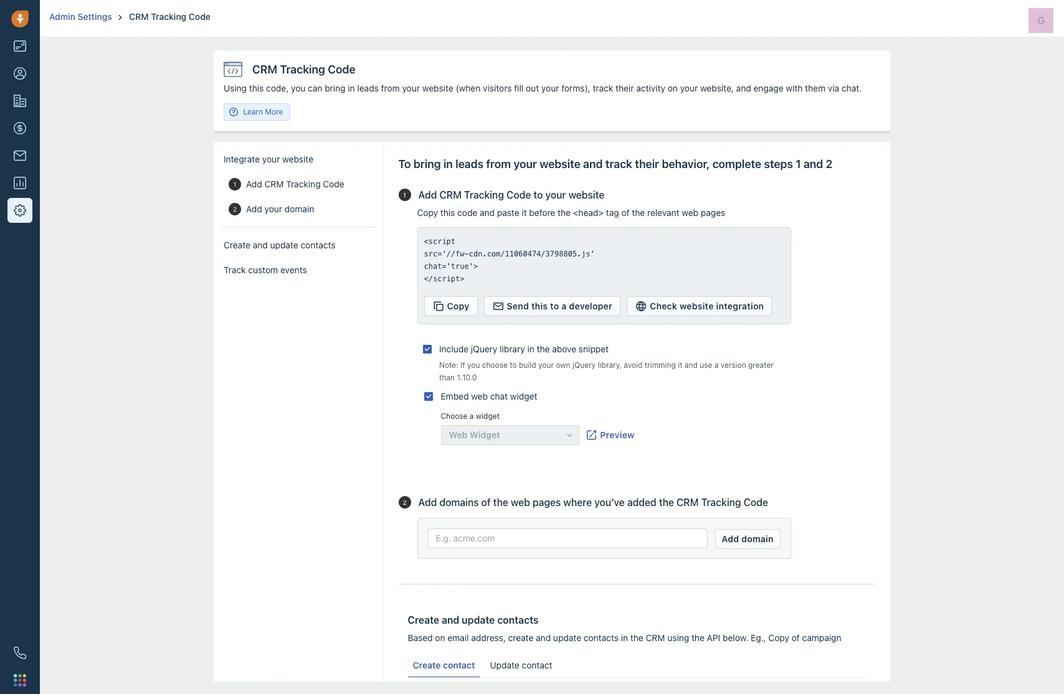 Task type: locate. For each thing, give the bounding box(es) containing it.
developer
[[569, 301, 613, 312]]

contacts
[[301, 240, 336, 251], [497, 615, 539, 626], [584, 633, 619, 644]]

the
[[558, 208, 571, 218], [632, 208, 645, 218], [537, 344, 550, 355], [493, 497, 508, 508], [659, 497, 674, 508], [631, 633, 644, 644], [692, 633, 705, 644]]

1.10.0
[[457, 373, 477, 383]]

the left the using
[[631, 633, 644, 644]]

your left own
[[538, 361, 554, 370]]

1 vertical spatial in
[[527, 344, 535, 355]]

the left above
[[537, 344, 550, 355]]

2 vertical spatial to
[[510, 361, 517, 370]]

1 horizontal spatial widget
[[510, 391, 537, 402]]

contact for create contact
[[443, 661, 475, 671]]

update right the create
[[553, 633, 581, 644]]

0 horizontal spatial update
[[270, 240, 298, 251]]

track
[[224, 265, 246, 275]]

crm right added
[[677, 497, 699, 508]]

1 vertical spatial create and update contacts
[[408, 615, 539, 626]]

freshworks switcher image
[[14, 675, 26, 687]]

widget
[[510, 391, 537, 402], [476, 412, 500, 421]]

0 vertical spatial this
[[440, 208, 455, 218]]

note:
[[439, 361, 458, 370]]

relevant
[[647, 208, 680, 218]]

and up custom
[[253, 240, 268, 251]]

check website integration
[[650, 301, 764, 312]]

in inside include jquery library in the above snippet note: if you choose to build your own jquery library, avoid trimming it and use a version greater than 1.10.0
[[527, 344, 535, 355]]

1 horizontal spatial a
[[562, 301, 567, 312]]

0 vertical spatial widget
[[510, 391, 537, 402]]

and
[[583, 158, 603, 171], [804, 158, 823, 171], [480, 208, 495, 218], [253, 240, 268, 251], [685, 361, 698, 370], [442, 615, 459, 626], [536, 633, 551, 644]]

crm
[[129, 11, 149, 22], [265, 179, 284, 189], [440, 189, 462, 201], [677, 497, 699, 508], [646, 633, 665, 644]]

0 horizontal spatial 1
[[233, 181, 236, 188]]

choose a widget
[[441, 412, 500, 421]]

0 vertical spatial in
[[444, 158, 453, 171]]

add crm tracking code
[[246, 179, 344, 189]]

behavior,
[[662, 158, 710, 171]]

2 left add your domain
[[233, 206, 237, 213]]

1 vertical spatial it
[[678, 361, 683, 370]]

1 right steps
[[796, 158, 801, 171]]

2 vertical spatial a
[[470, 412, 474, 421]]

based
[[408, 633, 433, 644]]

0 horizontal spatial contacts
[[301, 240, 336, 251]]

1 down to at left top
[[403, 191, 406, 199]]

the right domains
[[493, 497, 508, 508]]

1 vertical spatial to
[[550, 301, 559, 312]]

2 vertical spatial 2
[[403, 499, 407, 507]]

0 horizontal spatial copy
[[417, 208, 438, 218]]

1 vertical spatial this
[[532, 301, 548, 312]]

add inside button
[[722, 534, 739, 545]]

0 vertical spatial domain
[[285, 204, 314, 214]]

a right use
[[715, 361, 719, 370]]

1 vertical spatial jquery
[[573, 361, 596, 370]]

track custom events
[[224, 265, 307, 275]]

of left campaign
[[792, 633, 800, 644]]

0 horizontal spatial in
[[444, 158, 453, 171]]

1
[[796, 158, 801, 171], [233, 181, 236, 188], [403, 191, 406, 199]]

learn more
[[243, 107, 283, 117]]

to inside "send this to a developer" button
[[550, 301, 559, 312]]

1 horizontal spatial contact
[[522, 661, 552, 671]]

website
[[282, 154, 313, 165], [540, 158, 581, 171], [569, 189, 605, 201], [680, 301, 714, 312]]

website up copy this code and paste it before the <head> tag of the relevant web pages
[[540, 158, 581, 171]]

2 horizontal spatial 2
[[826, 158, 833, 171]]

1 vertical spatial of
[[481, 497, 491, 508]]

contact
[[443, 661, 475, 671], [522, 661, 552, 671]]

in
[[444, 158, 453, 171], [527, 344, 535, 355], [621, 633, 628, 644]]

pages
[[701, 208, 725, 218], [533, 497, 561, 508]]

use
[[700, 361, 712, 370]]

a left developer
[[562, 301, 567, 312]]

create and update contacts up 'email'
[[408, 615, 539, 626]]

your down add crm tracking code
[[265, 204, 282, 214]]

0 horizontal spatial jquery
[[471, 344, 497, 355]]

this
[[440, 208, 455, 218], [532, 301, 548, 312]]

in up build
[[527, 344, 535, 355]]

library,
[[598, 361, 622, 370]]

contact down the create
[[522, 661, 552, 671]]

a
[[562, 301, 567, 312], [715, 361, 719, 370], [470, 412, 474, 421]]

check
[[650, 301, 677, 312]]

website up the <head>
[[569, 189, 605, 201]]

web right relevant
[[682, 208, 699, 218]]

custom
[[248, 265, 278, 275]]

own
[[556, 361, 571, 370]]

in right bring
[[444, 158, 453, 171]]

2 horizontal spatial of
[[792, 633, 800, 644]]

copy button
[[424, 297, 478, 317]]

update contact
[[490, 661, 552, 671]]

your right 'integrate'
[[262, 154, 280, 165]]

pages right relevant
[[701, 208, 725, 218]]

jquery down the snippet
[[573, 361, 596, 370]]

1 horizontal spatial in
[[527, 344, 535, 355]]

1 contact from the left
[[443, 661, 475, 671]]

crm down integrate your website
[[265, 179, 284, 189]]

1 horizontal spatial of
[[622, 208, 630, 218]]

a right choose
[[470, 412, 474, 421]]

add for add domain
[[722, 534, 739, 545]]

0 vertical spatial a
[[562, 301, 567, 312]]

to
[[534, 189, 543, 201], [550, 301, 559, 312], [510, 361, 517, 370]]

2 horizontal spatial to
[[550, 301, 559, 312]]

create up based
[[408, 615, 439, 626]]

to left build
[[510, 361, 517, 370]]

0 horizontal spatial contact
[[443, 661, 475, 671]]

1 vertical spatial contacts
[[497, 615, 539, 626]]

1 horizontal spatial it
[[678, 361, 683, 370]]

learn more link
[[224, 103, 290, 121]]

website right check
[[680, 301, 714, 312]]

if
[[461, 361, 465, 370]]

snippet
[[579, 344, 609, 355]]

and left use
[[685, 361, 698, 370]]

update
[[490, 661, 520, 671]]

E.g. acme.com text field
[[428, 529, 708, 549]]

of
[[622, 208, 630, 218], [481, 497, 491, 508], [792, 633, 800, 644]]

of right tag
[[622, 208, 630, 218]]

copy
[[417, 208, 438, 218], [447, 301, 470, 312], [769, 633, 789, 644]]

2 vertical spatial 1
[[403, 191, 406, 199]]

create and update contacts up events at the top of the page
[[224, 240, 336, 251]]

2 vertical spatial web
[[511, 497, 530, 508]]

2 horizontal spatial copy
[[769, 633, 789, 644]]

1 vertical spatial web
[[471, 391, 488, 402]]

embed web chat widget
[[441, 391, 537, 402]]

learn
[[243, 107, 263, 117]]

added
[[627, 497, 657, 508]]

widget
[[470, 430, 500, 441]]

0 vertical spatial pages
[[701, 208, 725, 218]]

0 vertical spatial contacts
[[301, 240, 336, 251]]

email
[[448, 633, 469, 644]]

widget up widget
[[476, 412, 500, 421]]

web left where
[[511, 497, 530, 508]]

the right added
[[659, 497, 674, 508]]

1 down 'integrate'
[[233, 181, 236, 188]]

0 horizontal spatial pages
[[533, 497, 561, 508]]

code
[[189, 11, 211, 22], [323, 179, 344, 189], [507, 189, 531, 201], [744, 497, 768, 508]]

it right paste
[[522, 208, 527, 218]]

update
[[270, 240, 298, 251], [462, 615, 495, 626], [553, 633, 581, 644]]

admin
[[49, 11, 75, 22]]

copy right the eg.,
[[769, 633, 789, 644]]

web
[[682, 208, 699, 218], [471, 391, 488, 402], [511, 497, 530, 508]]

0 horizontal spatial domain
[[285, 204, 314, 214]]

1 vertical spatial a
[[715, 361, 719, 370]]

your
[[262, 154, 280, 165], [514, 158, 537, 171], [546, 189, 566, 201], [265, 204, 282, 214], [538, 361, 554, 370]]

crm right settings
[[129, 11, 149, 22]]

1 vertical spatial pages
[[533, 497, 561, 508]]

add
[[246, 179, 262, 189], [418, 189, 437, 201], [246, 204, 262, 214], [418, 497, 437, 508], [722, 534, 739, 545]]

2 horizontal spatial contacts
[[584, 633, 619, 644]]

this right send
[[532, 301, 548, 312]]

0 horizontal spatial web
[[471, 391, 488, 402]]

greater
[[748, 361, 774, 370]]

1 horizontal spatial domain
[[742, 534, 774, 545]]

1 vertical spatial 2
[[233, 206, 237, 213]]

domain inside button
[[742, 534, 774, 545]]

and right steps
[[804, 158, 823, 171]]

0 vertical spatial web
[[682, 208, 699, 218]]

add for add your domain
[[246, 204, 262, 214]]

1 horizontal spatial update
[[462, 615, 495, 626]]

based on email address, create and update contacts in the crm using the api below. eg., copy of campaign
[[408, 633, 842, 644]]

create down based
[[413, 661, 441, 671]]

2 vertical spatial create
[[413, 661, 441, 671]]

of right domains
[[481, 497, 491, 508]]

a inside button
[[562, 301, 567, 312]]

copy left the code
[[417, 208, 438, 218]]

2 horizontal spatial update
[[553, 633, 581, 644]]

the left api
[[692, 633, 705, 644]]

1 horizontal spatial 1
[[403, 191, 406, 199]]

copy inside button
[[447, 301, 470, 312]]

0 vertical spatial 1
[[796, 158, 801, 171]]

0 vertical spatial of
[[622, 208, 630, 218]]

send this to a developer button
[[484, 297, 621, 317]]

None text field
[[424, 236, 784, 285]]

it inside include jquery library in the above snippet note: if you choose to build your own jquery library, avoid trimming it and use a version greater than 1.10.0
[[678, 361, 683, 370]]

copy up include
[[447, 301, 470, 312]]

2 right steps
[[826, 158, 833, 171]]

website up add crm tracking code
[[282, 154, 313, 165]]

1 vertical spatial update
[[462, 615, 495, 626]]

2 left domains
[[403, 499, 407, 507]]

1 horizontal spatial to
[[534, 189, 543, 201]]

crm left the using
[[646, 633, 665, 644]]

update up "address,"
[[462, 615, 495, 626]]

your inside include jquery library in the above snippet note: if you choose to build your own jquery library, avoid trimming it and use a version greater than 1.10.0
[[538, 361, 554, 370]]

it
[[522, 208, 527, 218], [678, 361, 683, 370]]

0 vertical spatial to
[[534, 189, 543, 201]]

choose
[[482, 361, 508, 370]]

update up events at the top of the page
[[270, 240, 298, 251]]

0 horizontal spatial this
[[440, 208, 455, 218]]

1 vertical spatial copy
[[447, 301, 470, 312]]

0 horizontal spatial it
[[522, 208, 527, 218]]

2 horizontal spatial 1
[[796, 158, 801, 171]]

2 contact from the left
[[522, 661, 552, 671]]

0 horizontal spatial create and update contacts
[[224, 240, 336, 251]]

where
[[564, 497, 592, 508]]

in left the using
[[621, 633, 628, 644]]

contact down 'email'
[[443, 661, 475, 671]]

and right the code
[[480, 208, 495, 218]]

1 horizontal spatial copy
[[447, 301, 470, 312]]

domain
[[285, 204, 314, 214], [742, 534, 774, 545]]

1 vertical spatial domain
[[742, 534, 774, 545]]

web left chat
[[471, 391, 488, 402]]

0 vertical spatial copy
[[417, 208, 438, 218]]

0 vertical spatial jquery
[[471, 344, 497, 355]]

1 horizontal spatial this
[[532, 301, 548, 312]]

0 horizontal spatial of
[[481, 497, 491, 508]]

create up track
[[224, 240, 250, 251]]

this inside button
[[532, 301, 548, 312]]

1 horizontal spatial web
[[511, 497, 530, 508]]

2 horizontal spatial a
[[715, 361, 719, 370]]

this left the code
[[440, 208, 455, 218]]

to up before
[[534, 189, 543, 201]]

you
[[467, 361, 480, 370]]

campaign
[[802, 633, 842, 644]]

it right trimming
[[678, 361, 683, 370]]

pages left where
[[533, 497, 561, 508]]

1 vertical spatial create
[[408, 615, 439, 626]]

add domains of the web pages where you've added the crm tracking code
[[418, 497, 768, 508]]

1 vertical spatial 1
[[233, 181, 236, 188]]

2 vertical spatial in
[[621, 633, 628, 644]]

0 horizontal spatial to
[[510, 361, 517, 370]]

track
[[606, 158, 632, 171]]

1 vertical spatial widget
[[476, 412, 500, 421]]

the right before
[[558, 208, 571, 218]]

crm up the code
[[440, 189, 462, 201]]

to left developer
[[550, 301, 559, 312]]

0 vertical spatial it
[[522, 208, 527, 218]]

above
[[552, 344, 577, 355]]

widget right chat
[[510, 391, 537, 402]]

jquery up the you
[[471, 344, 497, 355]]



Task type: describe. For each thing, give the bounding box(es) containing it.
copy for copy
[[447, 301, 470, 312]]

web widget
[[449, 430, 500, 441]]

to bring in leads from your website and track their behavior, complete steps 1 and 2
[[398, 158, 833, 171]]

0 vertical spatial create and update contacts
[[224, 240, 336, 251]]

crm tracking code
[[129, 11, 211, 22]]

2 vertical spatial update
[[553, 633, 581, 644]]

2 vertical spatial of
[[792, 633, 800, 644]]

on
[[435, 633, 445, 644]]

website inside "check website integration" button
[[680, 301, 714, 312]]

this for send
[[532, 301, 548, 312]]

you've
[[595, 497, 625, 508]]

paste
[[497, 208, 519, 218]]

build
[[519, 361, 536, 370]]

choose
[[441, 412, 468, 421]]

events
[[280, 265, 307, 275]]

add for add crm tracking code
[[246, 179, 262, 189]]

add for add crm tracking code to your website
[[418, 189, 437, 201]]

and inside include jquery library in the above snippet note: if you choose to build your own jquery library, avoid trimming it and use a version greater than 1.10.0
[[685, 361, 698, 370]]

chat
[[490, 391, 508, 402]]

<head>
[[573, 208, 604, 218]]

0 vertical spatial 2
[[826, 158, 833, 171]]

integrate your website
[[224, 154, 313, 165]]

0 horizontal spatial a
[[470, 412, 474, 421]]

avoid
[[624, 361, 643, 370]]

create contact
[[413, 661, 475, 671]]

2 vertical spatial copy
[[769, 633, 789, 644]]

0 horizontal spatial widget
[[476, 412, 500, 421]]

before
[[529, 208, 555, 218]]

send
[[507, 301, 529, 312]]

copy for copy this code and paste it before the <head> tag of the relevant web pages
[[417, 208, 438, 218]]

using
[[668, 633, 689, 644]]

more
[[265, 107, 283, 117]]

check website integration button
[[627, 297, 772, 317]]

library
[[500, 344, 525, 355]]

complete
[[713, 158, 762, 171]]

phone image
[[14, 647, 26, 660]]

tag
[[606, 208, 619, 218]]

leads
[[456, 158, 484, 171]]

steps
[[764, 158, 793, 171]]

include jquery library in the above snippet note: if you choose to build your own jquery library, avoid trimming it and use a version greater than 1.10.0
[[439, 344, 774, 383]]

create for update contact
[[413, 661, 441, 671]]

preview
[[600, 430, 635, 441]]

add domain button
[[715, 530, 780, 550]]

a inside include jquery library in the above snippet note: if you choose to build your own jquery library, avoid trimming it and use a version greater than 1.10.0
[[715, 361, 719, 370]]

embed
[[441, 391, 469, 402]]

1 horizontal spatial create and update contacts
[[408, 615, 539, 626]]

2 horizontal spatial web
[[682, 208, 699, 218]]

to
[[398, 158, 411, 171]]

the inside include jquery library in the above snippet note: if you choose to build your own jquery library, avoid trimming it and use a version greater than 1.10.0
[[537, 344, 550, 355]]

integration
[[716, 301, 764, 312]]

0 horizontal spatial 2
[[233, 206, 237, 213]]

your right the from
[[514, 158, 537, 171]]

0 vertical spatial create
[[224, 240, 250, 251]]

this for copy
[[440, 208, 455, 218]]

1 horizontal spatial jquery
[[573, 361, 596, 370]]

web
[[449, 430, 468, 441]]

create for based on email address, create and update contacts in the crm using the api below. eg., copy of campaign
[[408, 615, 439, 626]]

2 horizontal spatial in
[[621, 633, 628, 644]]

include
[[439, 344, 469, 355]]

integrate
[[224, 154, 260, 165]]

the left relevant
[[632, 208, 645, 218]]

settings
[[78, 11, 112, 22]]

copy this code and paste it before the <head> tag of the relevant web pages
[[417, 208, 725, 218]]

your up before
[[546, 189, 566, 201]]

trimming
[[645, 361, 676, 370]]

preview button
[[585, 426, 636, 446]]

admin settings link
[[49, 11, 114, 22]]

add domain
[[722, 534, 774, 545]]

and left "track"
[[583, 158, 603, 171]]

1 horizontal spatial contacts
[[497, 615, 539, 626]]

admin settings
[[49, 11, 112, 22]]

1 horizontal spatial 2
[[403, 499, 407, 507]]

domains
[[440, 497, 479, 508]]

contact for update contact
[[522, 661, 552, 671]]

web widget button
[[441, 426, 579, 446]]

create
[[508, 633, 534, 644]]

from
[[486, 158, 511, 171]]

0 vertical spatial update
[[270, 240, 298, 251]]

and up 'email'
[[442, 615, 459, 626]]

add for add domains of the web pages where you've added the crm tracking code
[[418, 497, 437, 508]]

api
[[707, 633, 721, 644]]

and right the create
[[536, 633, 551, 644]]

eg.,
[[751, 633, 766, 644]]

address,
[[471, 633, 506, 644]]

code
[[457, 208, 477, 218]]

2 vertical spatial contacts
[[584, 633, 619, 644]]

send this to a developer
[[507, 301, 613, 312]]

than
[[439, 373, 455, 383]]

1 horizontal spatial pages
[[701, 208, 725, 218]]

below.
[[723, 633, 749, 644]]

bring
[[414, 158, 441, 171]]

add your domain
[[246, 204, 314, 214]]

phone element
[[7, 641, 32, 666]]

add crm tracking code to your website
[[418, 189, 605, 201]]

to inside include jquery library in the above snippet note: if you choose to build your own jquery library, avoid trimming it and use a version greater than 1.10.0
[[510, 361, 517, 370]]

their
[[635, 158, 659, 171]]

version
[[721, 361, 746, 370]]



Task type: vqa. For each thing, say whether or not it's contained in the screenshot.
middle "1"
yes



